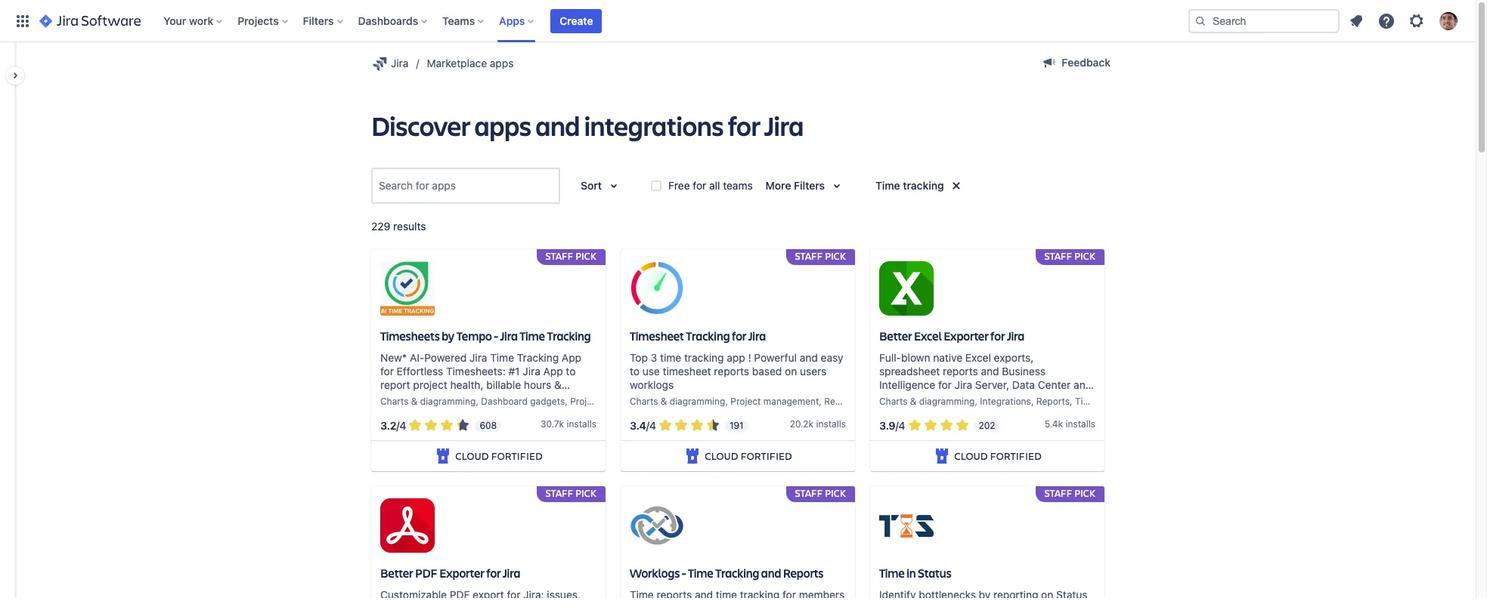 Task type: vqa. For each thing, say whether or not it's contained in the screenshot.
-
yes



Task type: describe. For each thing, give the bounding box(es) containing it.
charts & diagramming , dashboard gadgets , project management
[[380, 396, 659, 408]]

& inside top 3 time tracking app ! powerful and easy to use timesheet reports based on users worklogs charts & diagramming , project management , reports
[[661, 396, 667, 408]]

time in status
[[879, 566, 952, 582]]

install for timesheet tracking for jira
[[816, 419, 841, 430]]

/ for timesheets
[[396, 419, 400, 432]]

timesheet
[[663, 365, 711, 378]]

cloud fortified for jira
[[705, 449, 792, 463]]

excel inside full-blown native excel exports, spreadsheet reports and business intelligence for jira server, data center and cloud
[[965, 352, 991, 365]]

for inside new* ai-powered jira time tracking app for effortless timesheets: #1 jira app to report project health, billable hours & capacity
[[380, 365, 394, 378]]

teams
[[723, 179, 753, 192]]

powerful
[[754, 352, 797, 365]]

work
[[189, 14, 213, 27]]

apps
[[499, 14, 525, 27]]

primary element
[[9, 0, 1189, 42]]

blown
[[901, 352, 930, 365]]

appswitcher icon image
[[14, 12, 32, 30]]

better pdf exporter for jira
[[380, 566, 520, 582]]

pick for time in status
[[1075, 487, 1096, 501]]

1 horizontal spatial filters
[[794, 179, 825, 192]]

help image
[[1378, 12, 1396, 30]]

1 project from the left
[[570, 396, 601, 408]]

integrations
[[980, 396, 1031, 408]]

cloud fortified for -
[[455, 449, 543, 463]]

/ for better
[[896, 419, 899, 432]]

sort
[[581, 179, 602, 192]]

#1
[[508, 365, 520, 378]]

229 results
[[371, 220, 426, 233]]

health,
[[450, 379, 484, 392]]

for up exports,
[[991, 328, 1005, 344]]

apps for discover
[[474, 107, 531, 144]]

staff for timesheets by tempo - jira time tracking
[[546, 250, 573, 263]]

full-blown native excel exports, spreadsheet reports and business intelligence for jira server, data center and cloud
[[879, 352, 1092, 405]]

better for better pdf exporter for jira
[[380, 566, 413, 582]]

timesheets:
[[446, 365, 506, 378]]

2 vertical spatial tracking
[[1099, 396, 1133, 408]]

time
[[660, 352, 681, 365]]

worklogs - time tracking and reports image
[[630, 499, 684, 554]]

fortified for for
[[990, 449, 1042, 463]]

3.2
[[380, 419, 396, 432]]

timesheet tracking for jira image
[[630, 262, 684, 316]]

5.4k install s
[[1045, 419, 1096, 430]]

dashboards
[[358, 14, 418, 27]]

4 for timesheets
[[400, 419, 406, 432]]

5.4k
[[1045, 419, 1063, 430]]

cloud for for
[[705, 449, 738, 463]]

projects button
[[233, 9, 294, 33]]

create button
[[551, 9, 602, 33]]

top 3 time tracking app ! powerful and easy to use timesheet reports based on users worklogs charts & diagramming , project management , reports
[[630, 352, 858, 408]]

better pdf exporter for jira image
[[380, 499, 435, 554]]

3.4 / 4
[[630, 419, 656, 432]]

& down the project
[[411, 396, 418, 408]]

your work
[[163, 14, 213, 27]]

tracking inside top 3 time tracking app ! powerful and easy to use timesheet reports based on users worklogs charts & diagramming , project management , reports
[[684, 352, 724, 365]]

app
[[727, 352, 745, 365]]

marketplace
[[427, 57, 487, 70]]

staff pick for timesheet tracking for jira
[[795, 250, 846, 263]]

2 horizontal spatial reports
[[1036, 396, 1070, 408]]

202
[[979, 420, 995, 432]]

hours
[[524, 379, 551, 392]]

project
[[413, 379, 447, 392]]

pick for timesheets by tempo - jira time tracking
[[576, 250, 597, 263]]

dashboard
[[481, 396, 528, 408]]

1 vertical spatial app
[[543, 365, 563, 378]]

your work button
[[159, 9, 229, 33]]

reports inside top 3 time tracking app ! powerful and easy to use timesheet reports based on users worklogs charts & diagramming , project management , reports
[[824, 396, 858, 408]]

feedback
[[1062, 56, 1111, 69]]

229
[[371, 220, 390, 233]]

projects
[[238, 14, 279, 27]]

time in status image
[[879, 499, 934, 554]]

s for timesheet tracking for jira
[[841, 419, 846, 430]]

new*
[[380, 352, 407, 365]]

filters inside dropdown button
[[303, 14, 334, 27]]

status
[[918, 566, 952, 582]]

3.4
[[630, 419, 646, 432]]

top
[[630, 352, 648, 365]]

fortified for jira
[[741, 449, 792, 463]]

better pdf exporter for jira link
[[371, 487, 606, 599]]

diagramming for charts & diagramming , dashboard gadgets , project management
[[420, 396, 476, 408]]

cloud fortified app badge image for tracking
[[684, 448, 702, 466]]

report
[[380, 379, 410, 392]]

staff pick for worklogs - time tracking and reports
[[795, 487, 846, 501]]

staff for timesheet tracking for jira
[[795, 250, 823, 263]]

staff pick for better excel exporter for jira
[[1045, 250, 1096, 263]]

staff for better excel exporter for jira
[[1045, 250, 1072, 263]]

for right pdf
[[486, 566, 501, 582]]

2 , from the left
[[565, 396, 568, 408]]

0 horizontal spatial excel
[[914, 328, 942, 344]]

filters button
[[298, 9, 349, 33]]

cloud for exporter
[[954, 449, 988, 463]]

5 , from the left
[[975, 396, 978, 408]]

30.7k install s
[[541, 419, 597, 430]]

to inside top 3 time tracking app ! powerful and easy to use timesheet reports based on users worklogs charts & diagramming , project management , reports
[[630, 365, 640, 378]]

& down intelligence
[[910, 396, 917, 408]]

free for all teams
[[668, 179, 753, 192]]

3
[[651, 352, 657, 365]]

Search field
[[1189, 9, 1340, 33]]

billable
[[486, 379, 521, 392]]

discover
[[371, 107, 470, 144]]

apps button
[[495, 9, 540, 33]]

better for better excel exporter for jira
[[879, 328, 912, 344]]

diagramming for charts & diagramming , integrations , reports , time tracking
[[919, 396, 975, 408]]

cloud for tempo
[[455, 449, 489, 463]]

full-
[[879, 352, 901, 365]]

30.7k
[[541, 419, 564, 430]]

integrations
[[584, 107, 724, 144]]

time tracking
[[876, 179, 944, 192]]

timesheet tracking for jira
[[630, 328, 766, 344]]

cloud
[[879, 393, 908, 405]]

& inside new* ai-powered jira time tracking app for effortless timesheets: #1 jira app to report project health, billable hours & capacity
[[554, 379, 562, 392]]

608
[[480, 420, 497, 432]]

charts for charts & diagramming , integrations , reports , time tracking
[[879, 396, 908, 408]]

exporter for pdf
[[439, 566, 484, 582]]

exports,
[[994, 352, 1034, 365]]

dashboards button
[[354, 9, 433, 33]]

worklogs
[[630, 566, 680, 582]]

4 for timesheet
[[649, 419, 656, 432]]

diagramming inside top 3 time tracking app ! powerful and easy to use timesheet reports based on users worklogs charts & diagramming , project management , reports
[[670, 396, 725, 408]]

create
[[560, 14, 593, 27]]

3.9 / 4
[[879, 419, 905, 432]]

data
[[1012, 379, 1035, 392]]

install for timesheets by tempo - jira time tracking
[[567, 419, 592, 430]]

more
[[766, 179, 791, 192]]

fortified for -
[[491, 449, 543, 463]]

use
[[642, 365, 660, 378]]

staff for worklogs - time tracking and reports
[[795, 487, 823, 501]]

3.2 / 4
[[380, 419, 406, 432]]

4 , from the left
[[819, 396, 822, 408]]



Task type: locate. For each thing, give the bounding box(es) containing it.
1 horizontal spatial charts
[[630, 396, 658, 408]]

excel
[[914, 328, 942, 344], [965, 352, 991, 365]]

cloud fortified down 202
[[954, 449, 1042, 463]]

exporter
[[944, 328, 989, 344], [439, 566, 484, 582]]

install
[[567, 419, 592, 430], [816, 419, 841, 430], [1066, 419, 1091, 430]]

settings image
[[1408, 12, 1426, 30]]

excel up blown
[[914, 328, 942, 344]]

1 horizontal spatial cloud
[[705, 449, 738, 463]]

0 horizontal spatial tracking
[[684, 352, 724, 365]]

app up hours
[[543, 365, 563, 378]]

diagramming down intelligence
[[919, 396, 975, 408]]

for down new*
[[380, 365, 394, 378]]

by
[[442, 328, 454, 344]]

0 horizontal spatial exporter
[[439, 566, 484, 582]]

s right 20.2k
[[841, 419, 846, 430]]

cloud fortified down 191
[[705, 449, 792, 463]]

project up the 30.7k install s
[[570, 396, 601, 408]]

0 horizontal spatial cloud
[[455, 449, 489, 463]]

context icon image
[[371, 54, 389, 73], [371, 54, 389, 73]]

0 horizontal spatial cloud fortified app badge image
[[684, 448, 702, 466]]

worklogs - time tracking and reports
[[630, 566, 824, 582]]

your profile and settings image
[[1440, 12, 1458, 30]]

0 horizontal spatial 4
[[400, 419, 406, 432]]

to up the 30.7k install s
[[566, 365, 576, 378]]

1 horizontal spatial excel
[[965, 352, 991, 365]]

, up 5.4k install s
[[1070, 396, 1073, 408]]

1 horizontal spatial to
[[630, 365, 640, 378]]

ai-
[[410, 352, 424, 365]]

for up app
[[732, 328, 746, 344]]

staff pick for time in status
[[1045, 487, 1096, 501]]

better left pdf
[[380, 566, 413, 582]]

0 horizontal spatial fortified
[[491, 449, 543, 463]]

1 cloud fortified from the left
[[455, 449, 543, 463]]

1 vertical spatial -
[[682, 566, 686, 582]]

cloud fortified app badge image
[[684, 448, 702, 466], [933, 448, 951, 466]]

4 right 3.2
[[400, 419, 406, 432]]

cloud fortified down 608
[[455, 449, 543, 463]]

0 horizontal spatial reports
[[783, 566, 824, 582]]

cloud down 202
[[954, 449, 988, 463]]

0 horizontal spatial management
[[603, 396, 659, 408]]

2 horizontal spatial cloud fortified
[[954, 449, 1042, 463]]

/ down worklogs
[[646, 419, 649, 432]]

0 horizontal spatial project
[[570, 396, 601, 408]]

gadgets
[[530, 396, 565, 408]]

1 vertical spatial apps
[[474, 107, 531, 144]]

s for timesheets by tempo - jira time tracking
[[592, 419, 597, 430]]

2 horizontal spatial s
[[1091, 419, 1096, 430]]

- right worklogs
[[682, 566, 686, 582]]

fortified down 191
[[741, 449, 792, 463]]

, down health,
[[476, 396, 479, 408]]

/ for timesheet
[[646, 419, 649, 432]]

0 horizontal spatial -
[[494, 328, 498, 344]]

2 install from the left
[[816, 419, 841, 430]]

filters right more
[[794, 179, 825, 192]]

cloud fortified app badge image for excel
[[933, 448, 951, 466]]

notifications image
[[1347, 12, 1365, 30]]

2 to from the left
[[630, 365, 640, 378]]

1 vertical spatial excel
[[965, 352, 991, 365]]

1 horizontal spatial tracking
[[903, 179, 944, 192]]

for inside full-blown native excel exports, spreadsheet reports and business intelligence for jira server, data center and cloud
[[938, 379, 952, 392]]

effortless
[[397, 365, 443, 378]]

20.2k
[[790, 419, 814, 430]]

0 horizontal spatial diagramming
[[420, 396, 476, 408]]

1 management from the left
[[603, 396, 659, 408]]

s
[[592, 419, 597, 430], [841, 419, 846, 430], [1091, 419, 1096, 430]]

2 s from the left
[[841, 419, 846, 430]]

2 horizontal spatial diagramming
[[919, 396, 975, 408]]

better up full-
[[879, 328, 912, 344]]

jira software image
[[39, 12, 141, 30], [39, 12, 141, 30]]

1 horizontal spatial s
[[841, 419, 846, 430]]

staff for better pdf exporter for jira
[[546, 487, 573, 501]]

install right the 5.4k on the right of the page
[[1066, 419, 1091, 430]]

2 horizontal spatial fortified
[[990, 449, 1042, 463]]

1 install from the left
[[567, 419, 592, 430]]

2 cloud fortified from the left
[[705, 449, 792, 463]]

management
[[603, 396, 659, 408], [763, 396, 819, 408]]

app up gadgets
[[562, 352, 581, 365]]

more filters
[[766, 179, 825, 192]]

discover apps and integrations for jira
[[371, 107, 804, 144]]

banner containing your work
[[0, 0, 1476, 42]]

for left all
[[693, 179, 706, 192]]

to
[[566, 365, 576, 378], [630, 365, 640, 378]]

reports down native in the right of the page
[[943, 365, 978, 378]]

users
[[800, 365, 827, 378]]

tracking inside new* ai-powered jira time tracking app for effortless timesheets: #1 jira app to report project health, billable hours & capacity
[[517, 352, 559, 365]]

teams button
[[438, 9, 490, 33]]

banner
[[0, 0, 1476, 42]]

2 horizontal spatial install
[[1066, 419, 1091, 430]]

7 , from the left
[[1070, 396, 1073, 408]]

1 s from the left
[[592, 419, 597, 430]]

reports
[[714, 365, 749, 378], [943, 365, 978, 378]]

feedback button
[[1032, 51, 1120, 75]]

1 cloud fortified app badge image from the left
[[684, 448, 702, 466]]

4 for better
[[899, 419, 905, 432]]

marketplace apps
[[427, 57, 514, 70]]

excel right native in the right of the page
[[965, 352, 991, 365]]

jira
[[391, 57, 409, 70], [764, 107, 804, 144], [500, 328, 518, 344], [748, 328, 766, 344], [1007, 328, 1025, 344], [470, 352, 487, 365], [523, 365, 540, 378], [955, 379, 972, 392], [503, 566, 520, 582]]

based
[[752, 365, 782, 378]]

apps down apps
[[490, 57, 514, 70]]

1 to from the left
[[566, 365, 576, 378]]

0 horizontal spatial better
[[380, 566, 413, 582]]

app
[[562, 352, 581, 365], [543, 365, 563, 378]]

0 vertical spatial app
[[562, 352, 581, 365]]

!
[[748, 352, 751, 365]]

spreadsheet
[[879, 365, 940, 378]]

& up gadgets
[[554, 379, 562, 392]]

, down app
[[725, 396, 728, 408]]

charts
[[380, 396, 409, 408], [630, 396, 658, 408], [879, 396, 908, 408]]

install right 30.7k
[[567, 419, 592, 430]]

3 charts from the left
[[879, 396, 908, 408]]

1 horizontal spatial /
[[646, 419, 649, 432]]

1 horizontal spatial management
[[763, 396, 819, 408]]

2 project from the left
[[731, 396, 761, 408]]

time inside new* ai-powered jira time tracking app for effortless timesheets: #1 jira app to report project health, billable hours & capacity
[[490, 352, 514, 365]]

install for better excel exporter for jira
[[1066, 419, 1091, 430]]

1 horizontal spatial fortified
[[741, 449, 792, 463]]

3 cloud fortified from the left
[[954, 449, 1042, 463]]

marketplace apps link
[[427, 54, 514, 73]]

2 horizontal spatial cloud
[[954, 449, 988, 463]]

for up "teams"
[[728, 107, 760, 144]]

0 horizontal spatial charts
[[380, 396, 409, 408]]

fortified down 202
[[990, 449, 1042, 463]]

jira link
[[371, 54, 409, 73]]

1 horizontal spatial project
[[731, 396, 761, 408]]

server,
[[975, 379, 1009, 392]]

/ down capacity
[[396, 419, 400, 432]]

for down native in the right of the page
[[938, 379, 952, 392]]

charts down worklogs
[[630, 396, 658, 408]]

better excel exporter for jira image
[[879, 262, 934, 316]]

timesheets by tempo - jira time tracking image
[[380, 262, 435, 316]]

pick for better excel exporter for jira
[[1075, 250, 1096, 263]]

0 horizontal spatial cloud fortified
[[455, 449, 543, 463]]

sidebar navigation image
[[0, 60, 33, 91]]

0 vertical spatial excel
[[914, 328, 942, 344]]

fortified
[[491, 449, 543, 463], [741, 449, 792, 463], [990, 449, 1042, 463]]

pick for better pdf exporter for jira
[[576, 487, 597, 501]]

search image
[[1195, 15, 1207, 27]]

2 management from the left
[[763, 396, 819, 408]]

staff pick for better pdf exporter for jira
[[546, 487, 597, 501]]

install right 20.2k
[[816, 419, 841, 430]]

reports inside full-blown native excel exports, spreadsheet reports and business intelligence for jira server, data center and cloud
[[943, 365, 978, 378]]

charts inside top 3 time tracking app ! powerful and easy to use timesheet reports based on users worklogs charts & diagramming , project management , reports
[[630, 396, 658, 408]]

0 horizontal spatial s
[[592, 419, 597, 430]]

native
[[933, 352, 963, 365]]

management up 3.4
[[603, 396, 659, 408]]

1 horizontal spatial cloud fortified app badge image
[[933, 448, 951, 466]]

cloud down 191
[[705, 449, 738, 463]]

project
[[570, 396, 601, 408], [731, 396, 761, 408]]

2 fortified from the left
[[741, 449, 792, 463]]

1 4 from the left
[[400, 419, 406, 432]]

teams
[[442, 14, 475, 27]]

3 , from the left
[[725, 396, 728, 408]]

, up the 30.7k install s
[[565, 396, 568, 408]]

3 / from the left
[[896, 419, 899, 432]]

1 vertical spatial better
[[380, 566, 413, 582]]

3 install from the left
[[1066, 419, 1091, 430]]

2 diagramming from the left
[[670, 396, 725, 408]]

remove selected image
[[947, 177, 965, 195]]

free
[[668, 179, 690, 192]]

better
[[879, 328, 912, 344], [380, 566, 413, 582]]

1 vertical spatial filters
[[794, 179, 825, 192]]

2 / from the left
[[646, 419, 649, 432]]

intelligence
[[879, 379, 935, 392]]

and inside top 3 time tracking app ! powerful and easy to use timesheet reports based on users worklogs charts & diagramming , project management , reports
[[800, 352, 818, 365]]

cloud fortified
[[455, 449, 543, 463], [705, 449, 792, 463], [954, 449, 1042, 463]]

, up '20.2k install s'
[[819, 396, 822, 408]]

powered
[[424, 352, 467, 365]]

management inside top 3 time tracking app ! powerful and easy to use timesheet reports based on users worklogs charts & diagramming , project management , reports
[[763, 396, 819, 408]]

1 fortified from the left
[[491, 449, 543, 463]]

1 horizontal spatial 4
[[649, 419, 656, 432]]

easy
[[821, 352, 843, 365]]

/ down cloud
[[896, 419, 899, 432]]

staff pick for timesheets by tempo - jira time tracking
[[546, 250, 597, 263]]

timesheet
[[630, 328, 684, 344]]

1 horizontal spatial cloud fortified
[[705, 449, 792, 463]]

0 vertical spatial -
[[494, 328, 498, 344]]

0 horizontal spatial reports
[[714, 365, 749, 378]]

apps
[[490, 57, 514, 70], [474, 107, 531, 144]]

, down server,
[[975, 396, 978, 408]]

0 vertical spatial apps
[[490, 57, 514, 70]]

time in status link
[[870, 487, 1105, 599]]

0 horizontal spatial filters
[[303, 14, 334, 27]]

2 horizontal spatial charts
[[879, 396, 908, 408]]

diagramming down the project
[[420, 396, 476, 408]]

20.2k install s
[[790, 419, 846, 430]]

1 reports from the left
[[714, 365, 749, 378]]

3 s from the left
[[1091, 419, 1096, 430]]

project up 191
[[731, 396, 761, 408]]

reports down app
[[714, 365, 749, 378]]

2 reports from the left
[[943, 365, 978, 378]]

charts down report
[[380, 396, 409, 408]]

pdf
[[415, 566, 438, 582]]

&
[[554, 379, 562, 392], [411, 396, 418, 408], [661, 396, 667, 408], [910, 396, 917, 408]]

cloud fortified for for
[[954, 449, 1042, 463]]

3.9
[[879, 419, 896, 432]]

filters right projects popup button
[[303, 14, 334, 27]]

0 horizontal spatial install
[[567, 419, 592, 430]]

all
[[709, 179, 720, 192]]

apps inside marketplace apps link
[[490, 57, 514, 70]]

1 charts from the left
[[380, 396, 409, 408]]

0 vertical spatial filters
[[303, 14, 334, 27]]

6 , from the left
[[1031, 396, 1034, 408]]

Search for apps field
[[374, 172, 557, 200]]

1 horizontal spatial exporter
[[944, 328, 989, 344]]

to down top
[[630, 365, 640, 378]]

4
[[400, 419, 406, 432], [649, 419, 656, 432], [899, 419, 905, 432]]

1 cloud from the left
[[455, 449, 489, 463]]

2 cloud from the left
[[705, 449, 738, 463]]

charts down intelligence
[[879, 396, 908, 408]]

0 horizontal spatial to
[[566, 365, 576, 378]]

1 horizontal spatial better
[[879, 328, 912, 344]]

s right 30.7k
[[592, 419, 597, 430]]

business
[[1002, 365, 1046, 378]]

apps down marketplace apps link
[[474, 107, 531, 144]]

2 cloud fortified app badge image from the left
[[933, 448, 951, 466]]

1 vertical spatial tracking
[[684, 352, 724, 365]]

exporter right pdf
[[439, 566, 484, 582]]

on
[[785, 365, 797, 378]]

2 horizontal spatial tracking
[[1099, 396, 1133, 408]]

4 right 3.9 at right bottom
[[899, 419, 905, 432]]

0 vertical spatial tracking
[[903, 179, 944, 192]]

fortified down 608
[[491, 449, 543, 463]]

and
[[535, 107, 580, 144], [800, 352, 818, 365], [981, 365, 999, 378], [1074, 379, 1092, 392], [761, 566, 781, 582]]

1 , from the left
[[476, 396, 479, 408]]

timesheets
[[380, 328, 440, 344]]

1 vertical spatial exporter
[[439, 566, 484, 582]]

exporter for excel
[[944, 328, 989, 344]]

s right the 5.4k on the right of the page
[[1091, 419, 1096, 430]]

- right tempo
[[494, 328, 498, 344]]

2 horizontal spatial 4
[[899, 419, 905, 432]]

1 horizontal spatial reports
[[824, 396, 858, 408]]

cloud fortified app badge image
[[434, 448, 452, 466]]

time
[[876, 179, 900, 192], [520, 328, 545, 344], [490, 352, 514, 365], [1075, 396, 1096, 408], [688, 566, 713, 582], [879, 566, 905, 582]]

tempo
[[456, 328, 492, 344]]

reports inside top 3 time tracking app ! powerful and easy to use timesheet reports based on users worklogs charts & diagramming , project management , reports
[[714, 365, 749, 378]]

staff for time in status
[[1045, 487, 1072, 501]]

pick for worklogs - time tracking and reports
[[825, 487, 846, 501]]

1 horizontal spatial reports
[[943, 365, 978, 378]]

1 diagramming from the left
[[420, 396, 476, 408]]

,
[[476, 396, 479, 408], [565, 396, 568, 408], [725, 396, 728, 408], [819, 396, 822, 408], [975, 396, 978, 408], [1031, 396, 1034, 408], [1070, 396, 1073, 408]]

center
[[1038, 379, 1071, 392]]

, down the data on the bottom of page
[[1031, 396, 1034, 408]]

better excel exporter for jira
[[879, 328, 1025, 344]]

jira inside full-blown native excel exports, spreadsheet reports and business intelligence for jira server, data center and cloud
[[955, 379, 972, 392]]

project inside top 3 time tracking app ! powerful and easy to use timesheet reports based on users worklogs charts & diagramming , project management , reports
[[731, 396, 761, 408]]

191
[[730, 420, 744, 432]]

diagramming down timesheet
[[670, 396, 725, 408]]

to inside new* ai-powered jira time tracking app for effortless timesheets: #1 jira app to report project health, billable hours & capacity
[[566, 365, 576, 378]]

tracking
[[547, 328, 591, 344], [686, 328, 730, 344], [517, 352, 559, 365], [715, 566, 759, 582]]

2 horizontal spatial /
[[896, 419, 899, 432]]

0 vertical spatial exporter
[[944, 328, 989, 344]]

s for better excel exporter for jira
[[1091, 419, 1096, 430]]

0 vertical spatial better
[[879, 328, 912, 344]]

reports
[[824, 396, 858, 408], [1036, 396, 1070, 408], [783, 566, 824, 582]]

3 fortified from the left
[[990, 449, 1042, 463]]

new* ai-powered jira time tracking app for effortless timesheets: #1 jira app to report project health, billable hours & capacity
[[380, 352, 581, 405]]

& down worklogs
[[661, 396, 667, 408]]

0 horizontal spatial /
[[396, 419, 400, 432]]

pick for timesheet tracking for jira
[[825, 250, 846, 263]]

worklogs
[[630, 379, 674, 392]]

cloud right cloud fortified app badge icon
[[455, 449, 489, 463]]

exporter up native in the right of the page
[[944, 328, 989, 344]]

1 horizontal spatial -
[[682, 566, 686, 582]]

in
[[907, 566, 916, 582]]

apps for marketplace
[[490, 57, 514, 70]]

management up 20.2k
[[763, 396, 819, 408]]

1 / from the left
[[396, 419, 400, 432]]

worklogs - time tracking and reports link
[[621, 487, 855, 599]]

your
[[163, 14, 186, 27]]

3 cloud from the left
[[954, 449, 988, 463]]

results
[[393, 220, 426, 233]]

charts for charts & diagramming , dashboard gadgets , project management
[[380, 396, 409, 408]]

3 diagramming from the left
[[919, 396, 975, 408]]

1 horizontal spatial install
[[816, 419, 841, 430]]

2 4 from the left
[[649, 419, 656, 432]]

1 horizontal spatial diagramming
[[670, 396, 725, 408]]

3 4 from the left
[[899, 419, 905, 432]]

charts & diagramming , integrations , reports , time tracking
[[879, 396, 1133, 408]]

2 charts from the left
[[630, 396, 658, 408]]

4 right 3.4
[[649, 419, 656, 432]]



